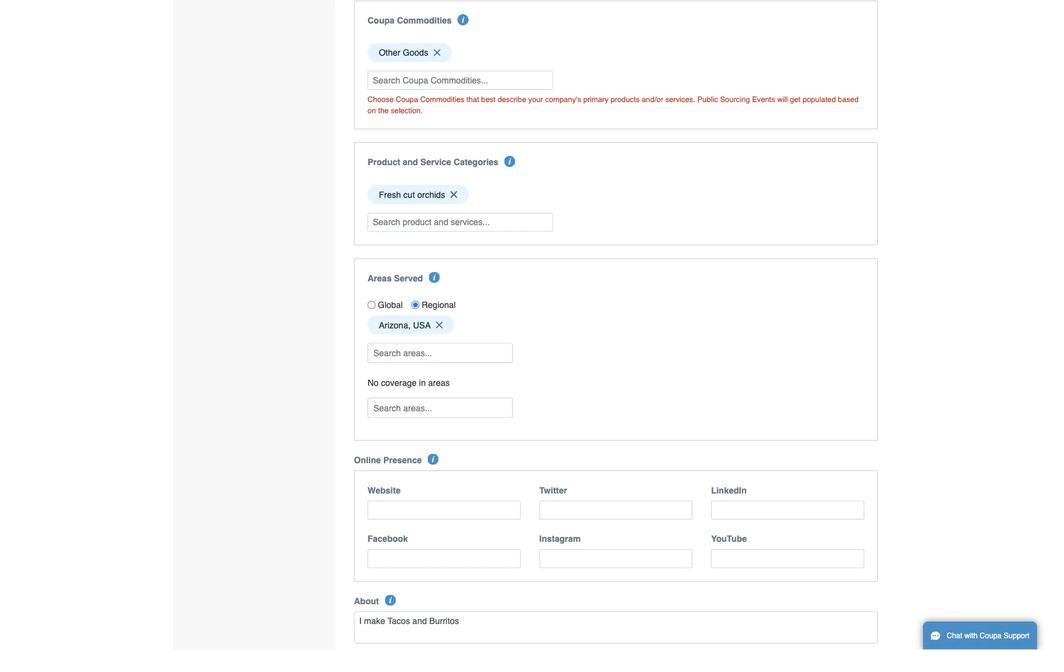 Task type: describe. For each thing, give the bounding box(es) containing it.
coverage
[[381, 378, 417, 388]]

arizona, usa
[[379, 320, 431, 330]]

support
[[1004, 632, 1030, 640]]

that
[[467, 95, 479, 104]]

events
[[753, 95, 776, 104]]

LinkedIn text field
[[712, 501, 865, 520]]

choose coupa commodities that best describe your company's primary products and/or services. public sourcing events will get populated based on the selection.
[[368, 95, 859, 115]]

based
[[838, 95, 859, 104]]

YouTube text field
[[712, 549, 865, 568]]

on
[[368, 106, 376, 115]]

facebook
[[368, 534, 408, 544]]

linkedin
[[712, 485, 747, 495]]

best
[[482, 95, 496, 104]]

twitter
[[540, 485, 567, 495]]

and
[[403, 157, 418, 167]]

primary
[[584, 95, 609, 104]]

service
[[421, 157, 452, 167]]

Search areas... text field
[[369, 344, 512, 363]]

online presence
[[354, 455, 422, 465]]

Search product and services... field
[[368, 213, 553, 232]]

populated
[[803, 95, 836, 104]]

product
[[368, 157, 400, 167]]

selected list box for search product and services... field
[[363, 182, 869, 207]]

no
[[368, 378, 379, 388]]

selected list box for search coupa commodities... field
[[363, 40, 869, 65]]

presence
[[384, 455, 422, 465]]

product and service categories
[[368, 157, 499, 167]]

the
[[378, 106, 389, 115]]

Website text field
[[368, 501, 521, 520]]

selection.
[[391, 106, 423, 115]]

areas
[[428, 378, 450, 388]]

youtube
[[712, 534, 747, 544]]

and/or
[[642, 95, 664, 104]]

Instagram text field
[[540, 549, 693, 568]]

global
[[378, 300, 403, 310]]

additional information image for about
[[385, 595, 396, 606]]

coupa commodities
[[368, 15, 452, 25]]

categories
[[454, 157, 499, 167]]

coupa inside button
[[980, 632, 1002, 640]]

arizona, usa option
[[368, 315, 454, 334]]

additional information image for product and service categories
[[504, 156, 516, 167]]

cut
[[404, 190, 415, 199]]

Facebook text field
[[368, 549, 521, 568]]

arizona,
[[379, 320, 411, 330]]

usa
[[413, 320, 431, 330]]



Task type: locate. For each thing, give the bounding box(es) containing it.
coupa up selection. on the left of page
[[396, 95, 418, 104]]

1 selected list box from the top
[[363, 40, 869, 65]]

no coverage in areas
[[368, 378, 450, 388]]

online
[[354, 455, 381, 465]]

additional information image for areas served
[[429, 272, 440, 283]]

coupa
[[368, 15, 395, 25], [396, 95, 418, 104], [980, 632, 1002, 640]]

1 vertical spatial coupa
[[396, 95, 418, 104]]

2 horizontal spatial coupa
[[980, 632, 1002, 640]]

0 vertical spatial additional information image
[[429, 272, 440, 283]]

0 horizontal spatial additional information image
[[385, 595, 396, 606]]

additional information image for online presence
[[428, 454, 439, 465]]

regional
[[422, 300, 456, 310]]

additional information image right served
[[429, 272, 440, 283]]

0 vertical spatial commodities
[[397, 15, 452, 25]]

1 vertical spatial additional information image
[[504, 156, 516, 167]]

describe
[[498, 95, 527, 104]]

additional information image right the about
[[385, 595, 396, 606]]

additional information image
[[429, 272, 440, 283], [428, 454, 439, 465]]

coupa right with
[[980, 632, 1002, 640]]

choose
[[368, 95, 394, 104]]

commodities up goods
[[397, 15, 452, 25]]

0 vertical spatial additional information image
[[458, 14, 469, 25]]

commodities inside choose coupa commodities that best describe your company's primary products and/or services. public sourcing events will get populated based on the selection.
[[420, 95, 465, 104]]

About text field
[[354, 612, 878, 644]]

2 horizontal spatial additional information image
[[504, 156, 516, 167]]

public
[[698, 95, 718, 104]]

website
[[368, 485, 401, 495]]

additional information image
[[458, 14, 469, 25], [504, 156, 516, 167], [385, 595, 396, 606]]

1 vertical spatial additional information image
[[428, 454, 439, 465]]

additional information image right presence
[[428, 454, 439, 465]]

2 vertical spatial additional information image
[[385, 595, 396, 606]]

1 vertical spatial commodities
[[420, 95, 465, 104]]

sourcing
[[721, 95, 750, 104]]

2 vertical spatial coupa
[[980, 632, 1002, 640]]

other
[[379, 48, 401, 58]]

areas served
[[368, 273, 423, 283]]

0 vertical spatial selected list box
[[363, 40, 869, 65]]

None radio
[[368, 301, 376, 309]]

other goods
[[379, 48, 429, 58]]

goods
[[403, 48, 429, 58]]

1 vertical spatial selected list box
[[363, 182, 869, 207]]

selected list box
[[363, 40, 869, 65], [363, 182, 869, 207]]

areas
[[368, 273, 392, 283]]

1 horizontal spatial coupa
[[396, 95, 418, 104]]

in
[[419, 378, 426, 388]]

Search Coupa Commodities... field
[[368, 71, 553, 90]]

other goods option
[[368, 43, 452, 62]]

None radio
[[412, 301, 420, 309]]

chat
[[947, 632, 963, 640]]

selected list box containing fresh cut orchids
[[363, 182, 869, 207]]

coupa inside choose coupa commodities that best describe your company's primary products and/or services. public sourcing events will get populated based on the selection.
[[396, 95, 418, 104]]

served
[[394, 273, 423, 283]]

company's
[[546, 95, 582, 104]]

fresh
[[379, 190, 401, 199]]

get
[[790, 95, 801, 104]]

0 horizontal spatial coupa
[[368, 15, 395, 25]]

selected areas list box
[[363, 312, 869, 338]]

instagram
[[540, 534, 581, 544]]

Twitter text field
[[540, 501, 693, 520]]

additional information image for coupa commodities
[[458, 14, 469, 25]]

about
[[354, 596, 379, 606]]

Search areas... text field
[[369, 398, 512, 417]]

fresh cut orchids
[[379, 190, 445, 199]]

additional information image right categories
[[504, 156, 516, 167]]

1 horizontal spatial additional information image
[[458, 14, 469, 25]]

fresh cut orchids option
[[368, 185, 469, 204]]

will
[[778, 95, 788, 104]]

services.
[[666, 95, 696, 104]]

commodities down search coupa commodities... field
[[420, 95, 465, 104]]

with
[[965, 632, 978, 640]]

selected list box containing other goods
[[363, 40, 869, 65]]

additional information image right coupa commodities
[[458, 14, 469, 25]]

orchids
[[418, 190, 445, 199]]

chat with coupa support
[[947, 632, 1030, 640]]

products
[[611, 95, 640, 104]]

0 vertical spatial coupa
[[368, 15, 395, 25]]

your
[[529, 95, 543, 104]]

commodities
[[397, 15, 452, 25], [420, 95, 465, 104]]

2 selected list box from the top
[[363, 182, 869, 207]]

chat with coupa support button
[[924, 622, 1038, 650]]

coupa up other in the left of the page
[[368, 15, 395, 25]]



Task type: vqa. For each thing, say whether or not it's contained in the screenshot.
DIVERSITIES
no



